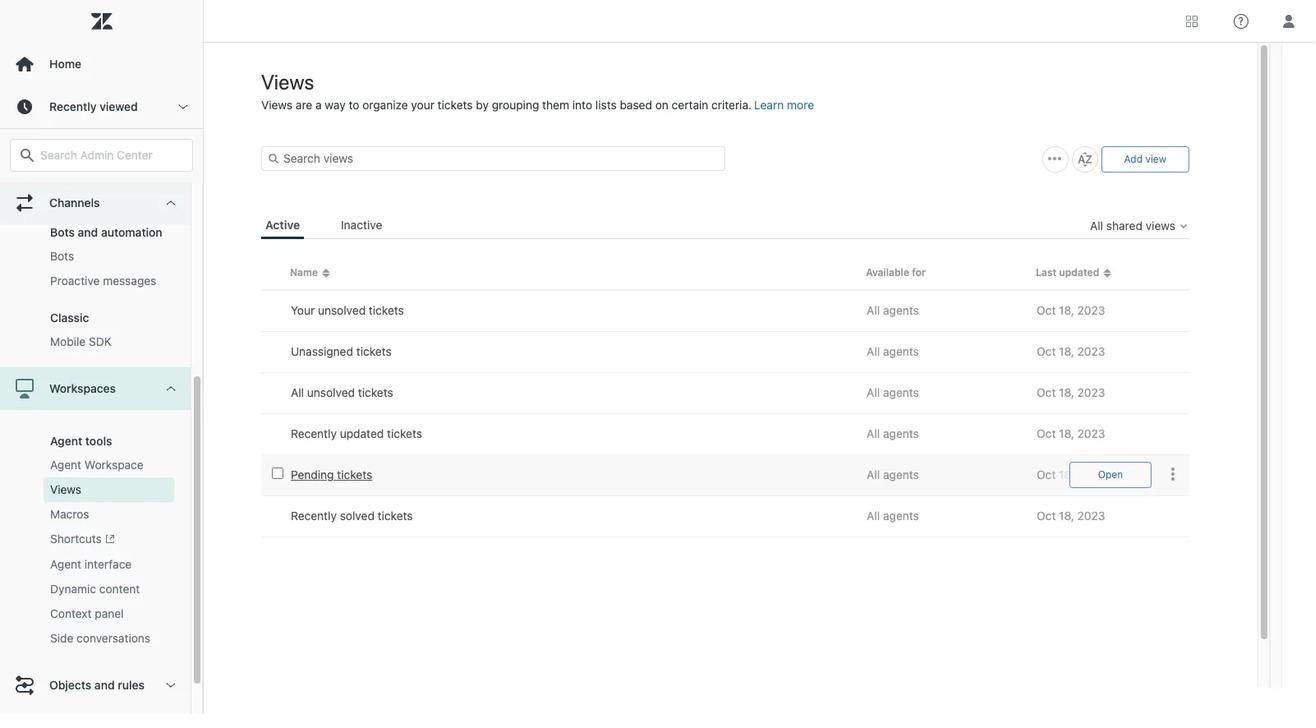 Task type: locate. For each thing, give the bounding box(es) containing it.
agent up views
[[50, 458, 81, 472]]

shortcuts
[[50, 532, 102, 546]]

0 vertical spatial bots
[[50, 225, 75, 239]]

views link
[[44, 478, 174, 502]]

and left rules
[[94, 678, 115, 692]]

2 tree item from the top
[[0, 367, 191, 664]]

and down channels dropdown button
[[78, 225, 98, 239]]

recently
[[49, 99, 97, 113]]

zendesk products image
[[1187, 15, 1198, 27]]

and
[[78, 225, 98, 239], [94, 678, 115, 692]]

bots
[[50, 225, 75, 239], [50, 249, 74, 263]]

bots and automation
[[50, 225, 162, 239]]

1 vertical spatial agent
[[50, 458, 81, 472]]

tree item
[[0, 0, 191, 367], [0, 367, 191, 664]]

bots element
[[50, 248, 74, 265]]

side conversations link
[[44, 627, 174, 651]]

bots up proactive
[[50, 249, 74, 263]]

1 bots from the top
[[50, 225, 75, 239]]

objects and rules button
[[0, 664, 191, 707]]

rules
[[118, 678, 145, 692]]

email
[[50, 188, 78, 202]]

tree
[[0, 0, 203, 714]]

agent up dynamic
[[50, 558, 81, 571]]

agent workspace
[[50, 458, 144, 472]]

2 agent from the top
[[50, 458, 81, 472]]

2 bots from the top
[[50, 249, 74, 263]]

bots up bots element
[[50, 225, 75, 239]]

agent tools
[[50, 434, 112, 448]]

2 vertical spatial agent
[[50, 558, 81, 571]]

and inside channels group
[[78, 225, 98, 239]]

agent
[[50, 434, 82, 448], [50, 458, 81, 472], [50, 558, 81, 571]]

mobile sdk
[[50, 335, 112, 348]]

macros link
[[44, 502, 174, 527]]

1 vertical spatial and
[[94, 678, 115, 692]]

interface
[[85, 558, 132, 571]]

0 vertical spatial and
[[78, 225, 98, 239]]

dynamic content
[[50, 582, 140, 596]]

proactive
[[50, 274, 100, 288]]

channels
[[49, 196, 100, 210]]

bots link
[[44, 244, 174, 269]]

none search field inside primary element
[[2, 139, 201, 172]]

1 agent from the top
[[50, 434, 82, 448]]

home
[[49, 57, 81, 71]]

user menu image
[[1279, 10, 1300, 32]]

side
[[50, 631, 73, 645]]

dynamic content link
[[44, 577, 174, 602]]

agent interface link
[[44, 553, 174, 577]]

workspaces button
[[0, 367, 191, 410]]

mobile sdk element
[[50, 334, 112, 350]]

proactive messages link
[[44, 269, 174, 293]]

None search field
[[2, 139, 201, 172]]

1 tree item from the top
[[0, 0, 191, 367]]

context panel
[[50, 607, 124, 621]]

3 agent from the top
[[50, 558, 81, 571]]

context panel element
[[50, 606, 124, 622]]

conversations
[[77, 631, 150, 645]]

side conversations
[[50, 631, 150, 645]]

1 vertical spatial bots
[[50, 249, 74, 263]]

viewed
[[100, 99, 138, 113]]

workspaces
[[49, 381, 116, 395]]

agent left tools
[[50, 434, 82, 448]]

0 vertical spatial agent
[[50, 434, 82, 448]]

recently viewed button
[[0, 85, 203, 128]]

channels button
[[0, 182, 191, 224]]

and inside "dropdown button"
[[94, 678, 115, 692]]

objects and rules
[[49, 678, 145, 692]]

mobile sdk link
[[44, 330, 174, 354]]



Task type: describe. For each thing, give the bounding box(es) containing it.
proactive messages
[[50, 274, 156, 288]]

mobile
[[50, 335, 86, 348]]

shortcuts link
[[44, 527, 174, 553]]

workspaces group
[[0, 410, 191, 664]]

panel
[[95, 607, 124, 621]]

dynamic
[[50, 582, 96, 596]]

and for bots
[[78, 225, 98, 239]]

macros
[[50, 507, 89, 521]]

home button
[[0, 43, 203, 85]]

recently viewed
[[49, 99, 138, 113]]

agent for agent interface
[[50, 558, 81, 571]]

agent workspace link
[[44, 453, 174, 478]]

automation
[[101, 225, 162, 239]]

messages
[[103, 274, 156, 288]]

shortcuts element
[[50, 531, 115, 548]]

email link
[[44, 183, 174, 208]]

content
[[99, 582, 140, 596]]

context panel link
[[44, 602, 174, 627]]

help image
[[1235, 14, 1249, 28]]

tools
[[85, 434, 112, 448]]

agent for agent workspace
[[50, 458, 81, 472]]

classic
[[50, 311, 89, 325]]

agent interface element
[[50, 557, 132, 573]]

proactive messages element
[[50, 273, 156, 289]]

tree item containing workspaces
[[0, 367, 191, 664]]

side conversations element
[[50, 631, 150, 647]]

views element
[[50, 482, 81, 498]]

sdk
[[89, 335, 112, 348]]

primary element
[[0, 0, 204, 714]]

bots for bots
[[50, 249, 74, 263]]

email element
[[50, 187, 78, 204]]

objects
[[49, 678, 91, 692]]

agent tools element
[[50, 434, 112, 448]]

Search Admin Center field
[[40, 148, 182, 163]]

bots and automation element
[[50, 225, 162, 239]]

and for objects
[[94, 678, 115, 692]]

tree containing email
[[0, 0, 203, 714]]

agent for agent tools
[[50, 434, 82, 448]]

classic element
[[50, 311, 89, 325]]

agent workspace element
[[50, 457, 144, 473]]

views
[[50, 482, 81, 496]]

channels group
[[0, 0, 191, 367]]

bots for bots and automation
[[50, 225, 75, 239]]

tree item containing email
[[0, 0, 191, 367]]

macros element
[[50, 506, 89, 523]]

workspace
[[85, 458, 144, 472]]

context
[[50, 607, 92, 621]]

agent interface
[[50, 558, 132, 571]]

dynamic content element
[[50, 581, 140, 598]]



Task type: vqa. For each thing, say whether or not it's contained in the screenshot.
Bots element
yes



